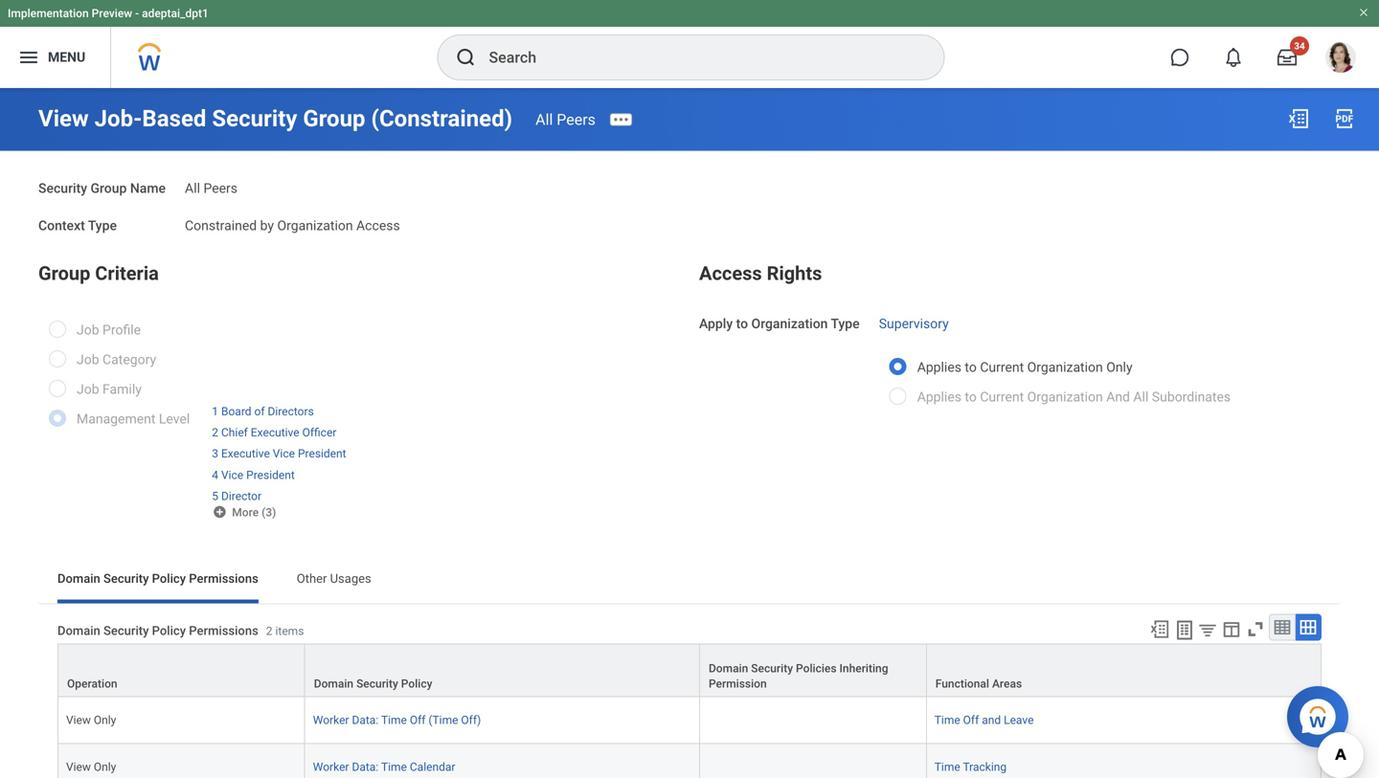 Task type: vqa. For each thing, say whether or not it's contained in the screenshot.
Error - Select 1 organization for the organization type Region.
no



Task type: locate. For each thing, give the bounding box(es) containing it.
to
[[736, 316, 748, 332], [965, 360, 977, 375], [965, 389, 977, 405]]

1 applies from the top
[[918, 360, 962, 375]]

tracking
[[963, 761, 1007, 775]]

toolbar
[[1141, 614, 1322, 644]]

and
[[982, 714, 1001, 728]]

organization right the by
[[277, 218, 353, 234]]

0 vertical spatial all
[[536, 110, 553, 129]]

2 chief executive officer link
[[212, 423, 337, 440]]

1 vertical spatial view only element
[[66, 757, 116, 775]]

security up domain security policy permissions 2 items at left bottom
[[103, 572, 149, 586]]

access
[[356, 218, 400, 234], [699, 263, 762, 285]]

current up applies to current organization and all subordinates
[[980, 360, 1024, 375]]

0 horizontal spatial president
[[246, 469, 295, 482]]

by
[[260, 218, 274, 234]]

0 vertical spatial policy
[[152, 572, 186, 586]]

(3)
[[262, 506, 276, 519]]

all peers
[[536, 110, 596, 129], [185, 181, 238, 196]]

adeptai_dpt1
[[142, 7, 209, 20]]

peers for all peers link on the left top
[[557, 110, 596, 129]]

security up security group name element at left
[[212, 105, 297, 132]]

apply
[[699, 316, 733, 332]]

34
[[1295, 40, 1306, 52]]

policy up domain security policy permissions 2 items at left bottom
[[152, 572, 186, 586]]

policy inside 'domain security policy' popup button
[[401, 678, 433, 691]]

security up worker data: time off (time off) link
[[356, 678, 398, 691]]

5
[[212, 490, 218, 503]]

select to filter grid data image
[[1198, 620, 1219, 640]]

export to worksheets image
[[1174, 619, 1197, 642]]

time off and leave
[[935, 714, 1034, 728]]

context
[[38, 218, 85, 234]]

permission
[[709, 678, 767, 691]]

organization down the applies to current organization only
[[1028, 389, 1103, 405]]

group
[[303, 105, 366, 132], [91, 181, 127, 196], [38, 263, 90, 285]]

1 permissions from the top
[[189, 572, 258, 586]]

1 view only element from the top
[[66, 710, 116, 728]]

peers inside security group name element
[[204, 181, 238, 196]]

0 vertical spatial worker
[[313, 714, 349, 728]]

0 horizontal spatial access
[[356, 218, 400, 234]]

off left and
[[964, 714, 979, 728]]

2 data: from the top
[[352, 761, 379, 775]]

0 vertical spatial permissions
[[189, 572, 258, 586]]

security for domain security policy permissions 2 items
[[103, 624, 149, 639]]

2 cell from the top
[[700, 745, 927, 779]]

1 horizontal spatial all peers
[[536, 110, 596, 129]]

access inside access rights group
[[699, 263, 762, 285]]

1 horizontal spatial access
[[699, 263, 762, 285]]

time
[[381, 714, 407, 728], [935, 714, 961, 728], [381, 761, 407, 775], [935, 761, 961, 775]]

tab list containing domain security policy permissions
[[38, 558, 1341, 604]]

0 vertical spatial current
[[980, 360, 1024, 375]]

2 inside 1 board of directors 2 chief executive officer
[[212, 426, 218, 440]]

1 horizontal spatial president
[[298, 448, 346, 461]]

vice down 2 chief executive officer link
[[273, 448, 295, 461]]

worker inside worker data: time calendar link
[[313, 761, 349, 775]]

2 permissions from the top
[[189, 624, 258, 639]]

permissions up domain security policy permissions 2 items at left bottom
[[189, 572, 258, 586]]

2 view only from the top
[[66, 761, 116, 775]]

job left family
[[77, 382, 99, 398]]

2 vertical spatial group
[[38, 263, 90, 285]]

1 vertical spatial applies
[[918, 389, 962, 405]]

family
[[103, 382, 142, 398]]

row
[[57, 644, 1322, 698], [57, 698, 1322, 745], [57, 745, 1322, 779]]

2 left items
[[266, 625, 273, 639]]

security
[[212, 105, 297, 132], [38, 181, 87, 196], [103, 572, 149, 586], [103, 624, 149, 639], [751, 662, 793, 676], [356, 678, 398, 691]]

job category
[[77, 352, 156, 368]]

2 view only element from the top
[[66, 757, 116, 775]]

1 vertical spatial permissions
[[189, 624, 258, 639]]

2 vertical spatial job
[[77, 382, 99, 398]]

view printable version (pdf) image
[[1334, 107, 1357, 130]]

type down security group name
[[88, 218, 117, 234]]

tab list inside view job-based security group (constrained) main content
[[38, 558, 1341, 604]]

job left profile
[[77, 322, 99, 338]]

0 vertical spatial peers
[[557, 110, 596, 129]]

domain for domain security policy
[[314, 678, 354, 691]]

job
[[77, 322, 99, 338], [77, 352, 99, 368], [77, 382, 99, 398]]

4
[[212, 469, 218, 482]]

domain inside 'domain security policies inheriting permission'
[[709, 662, 749, 676]]

security inside tab list
[[103, 572, 149, 586]]

2 worker from the top
[[313, 761, 349, 775]]

all inside security group name element
[[185, 181, 200, 196]]

worker down worker data: time off (time off)
[[313, 761, 349, 775]]

executive up 4 vice president link
[[221, 448, 270, 461]]

of
[[254, 405, 265, 419]]

criteria
[[95, 263, 159, 285]]

2 job from the top
[[77, 352, 99, 368]]

1 vertical spatial type
[[831, 316, 860, 332]]

1 cell from the top
[[700, 698, 927, 745]]

2 vertical spatial view
[[66, 761, 91, 775]]

0 horizontal spatial off
[[410, 714, 426, 728]]

cell
[[700, 698, 927, 745], [700, 745, 927, 779]]

1 worker from the top
[[313, 714, 349, 728]]

vice
[[273, 448, 295, 461], [221, 469, 244, 482]]

0 horizontal spatial 2
[[212, 426, 218, 440]]

0 horizontal spatial all peers
[[185, 181, 238, 196]]

areas
[[993, 678, 1022, 691]]

2 row from the top
[[57, 698, 1322, 745]]

1 horizontal spatial all
[[536, 110, 553, 129]]

domain security policy button
[[305, 645, 699, 697]]

job for job profile
[[77, 322, 99, 338]]

job for job category
[[77, 352, 99, 368]]

0 vertical spatial job
[[77, 322, 99, 338]]

34 button
[[1267, 36, 1310, 79]]

to for applies to current organization only
[[965, 360, 977, 375]]

permissions inside tab list
[[189, 572, 258, 586]]

1 vertical spatial view
[[66, 714, 91, 728]]

1 horizontal spatial peers
[[557, 110, 596, 129]]

view only for 1st view only element from the top of the view job-based security group (constrained) main content
[[66, 714, 116, 728]]

2 applies from the top
[[918, 389, 962, 405]]

security for domain security policy permissions
[[103, 572, 149, 586]]

security inside 'domain security policies inheriting permission'
[[751, 662, 793, 676]]

executive up 3 executive vice president link
[[251, 426, 300, 440]]

1 vertical spatial worker
[[313, 761, 349, 775]]

1 vertical spatial group
[[91, 181, 127, 196]]

time tracking
[[935, 761, 1007, 775]]

2 vertical spatial all
[[1134, 389, 1149, 405]]

permissions up operation popup button
[[189, 624, 258, 639]]

1 current from the top
[[980, 360, 1024, 375]]

1 vertical spatial peers
[[204, 181, 238, 196]]

profile logan mcneil image
[[1326, 42, 1357, 77]]

job down the job profile
[[77, 352, 99, 368]]

policy
[[152, 572, 186, 586], [152, 624, 186, 639], [401, 678, 433, 691]]

security up permission
[[751, 662, 793, 676]]

0 vertical spatial only
[[1107, 360, 1133, 375]]

0 vertical spatial view only element
[[66, 710, 116, 728]]

0 vertical spatial all peers
[[536, 110, 596, 129]]

2
[[212, 426, 218, 440], [266, 625, 273, 639]]

3 row from the top
[[57, 745, 1322, 779]]

security for domain security policy
[[356, 678, 398, 691]]

1 vertical spatial job
[[77, 352, 99, 368]]

2 vertical spatial only
[[94, 761, 116, 775]]

worker
[[313, 714, 349, 728], [313, 761, 349, 775]]

worker data: time calendar
[[313, 761, 456, 775]]

all inside access rights group
[[1134, 389, 1149, 405]]

policy inside tab list
[[152, 572, 186, 586]]

based
[[142, 105, 206, 132]]

2 horizontal spatial all
[[1134, 389, 1149, 405]]

rights
[[767, 263, 822, 285]]

1 vertical spatial vice
[[221, 469, 244, 482]]

president down officer
[[298, 448, 346, 461]]

2 current from the top
[[980, 389, 1024, 405]]

view job-based security group (constrained) main content
[[0, 88, 1380, 779]]

0 vertical spatial view
[[38, 105, 89, 132]]

Search Workday  search field
[[489, 36, 905, 79]]

1 vertical spatial all peers
[[185, 181, 238, 196]]

1 vertical spatial president
[[246, 469, 295, 482]]

0 horizontal spatial all
[[185, 181, 200, 196]]

peers for security group name element at left
[[204, 181, 238, 196]]

current down the applies to current organization only
[[980, 389, 1024, 405]]

president down the 3 executive vice president
[[246, 469, 295, 482]]

time off and leave link
[[935, 710, 1034, 728]]

0 vertical spatial access
[[356, 218, 400, 234]]

management level
[[77, 412, 190, 427]]

cell for worker data: time off (time off)
[[700, 698, 927, 745]]

all for security group name element at left
[[185, 181, 200, 196]]

0 vertical spatial data:
[[352, 714, 379, 728]]

1 vertical spatial access
[[699, 263, 762, 285]]

profile
[[103, 322, 141, 338]]

1 vertical spatial to
[[965, 360, 977, 375]]

worker inside worker data: time off (time off) link
[[313, 714, 349, 728]]

job for job family
[[77, 382, 99, 398]]

2 left chief
[[212, 426, 218, 440]]

0 vertical spatial 2
[[212, 426, 218, 440]]

all peers for security group name element at left
[[185, 181, 238, 196]]

supervisory link
[[879, 312, 949, 332]]

permissions
[[189, 572, 258, 586], [189, 624, 258, 639]]

1 view only from the top
[[66, 714, 116, 728]]

data: down domain security policy
[[352, 714, 379, 728]]

directors
[[268, 405, 314, 419]]

policy for domain security policy
[[401, 678, 433, 691]]

off left (time
[[410, 714, 426, 728]]

2 vertical spatial policy
[[401, 678, 433, 691]]

1 vertical spatial current
[[980, 389, 1024, 405]]

cell for worker data: time calendar
[[700, 745, 927, 779]]

organization inside context type element
[[277, 218, 353, 234]]

vice right 4
[[221, 469, 244, 482]]

functional
[[936, 678, 990, 691]]

1 data: from the top
[[352, 714, 379, 728]]

type inside access rights group
[[831, 316, 860, 332]]

0 vertical spatial view only
[[66, 714, 116, 728]]

0 vertical spatial executive
[[251, 426, 300, 440]]

security down domain security policy permissions
[[103, 624, 149, 639]]

1 horizontal spatial vice
[[273, 448, 295, 461]]

3 executive vice president link
[[212, 444, 346, 461]]

2 vertical spatial to
[[965, 389, 977, 405]]

5 director
[[212, 490, 262, 503]]

more
[[232, 506, 259, 519]]

1 row from the top
[[57, 644, 1322, 698]]

1 vertical spatial policy
[[152, 624, 186, 639]]

worker down domain security policy
[[313, 714, 349, 728]]

0 vertical spatial to
[[736, 316, 748, 332]]

0 horizontal spatial peers
[[204, 181, 238, 196]]

1 horizontal spatial type
[[831, 316, 860, 332]]

row containing domain security policies inheriting permission
[[57, 644, 1322, 698]]

3 executive vice president
[[212, 448, 346, 461]]

3 job from the top
[[77, 382, 99, 398]]

2 inside domain security policy permissions 2 items
[[266, 625, 273, 639]]

view
[[38, 105, 89, 132], [66, 714, 91, 728], [66, 761, 91, 775]]

1 job from the top
[[77, 322, 99, 338]]

0 vertical spatial applies
[[918, 360, 962, 375]]

view only element
[[66, 710, 116, 728], [66, 757, 116, 775]]

applies
[[918, 360, 962, 375], [918, 389, 962, 405]]

5 director link
[[212, 486, 262, 503]]

tab list
[[38, 558, 1341, 604]]

off
[[410, 714, 426, 728], [964, 714, 979, 728]]

1 horizontal spatial off
[[964, 714, 979, 728]]

1 board of directors 2 chief executive officer
[[212, 405, 337, 440]]

calendar
[[410, 761, 456, 775]]

security group name element
[[185, 169, 238, 198]]

organization
[[277, 218, 353, 234], [752, 316, 828, 332], [1028, 360, 1103, 375], [1028, 389, 1103, 405]]

2 off from the left
[[964, 714, 979, 728]]

type left supervisory on the right top of the page
[[831, 316, 860, 332]]

operation button
[[58, 645, 304, 697]]

notifications large image
[[1224, 48, 1244, 67]]

policy up operation popup button
[[152, 624, 186, 639]]

type
[[88, 218, 117, 234], [831, 316, 860, 332]]

1 vertical spatial data:
[[352, 761, 379, 775]]

1 horizontal spatial 2
[[266, 625, 273, 639]]

1 vertical spatial only
[[94, 714, 116, 728]]

data: down worker data: time off (time off)
[[352, 761, 379, 775]]

policy up worker data: time off (time off) link
[[401, 678, 433, 691]]

menu banner
[[0, 0, 1380, 88]]

1 vertical spatial all
[[185, 181, 200, 196]]

0 vertical spatial type
[[88, 218, 117, 234]]

domain inside tab list
[[57, 572, 100, 586]]

1 vertical spatial view only
[[66, 761, 116, 775]]

1 vertical spatial 2
[[266, 625, 273, 639]]



Task type: describe. For each thing, give the bounding box(es) containing it.
0 vertical spatial group
[[303, 105, 366, 132]]

constrained
[[185, 218, 257, 234]]

functional areas button
[[927, 645, 1321, 697]]

more (3) button
[[212, 504, 278, 521]]

executive inside 1 board of directors 2 chief executive officer
[[251, 426, 300, 440]]

implementation
[[8, 7, 89, 20]]

justify image
[[17, 46, 40, 69]]

access inside context type element
[[356, 218, 400, 234]]

0 horizontal spatial type
[[88, 218, 117, 234]]

worker for worker data: time calendar
[[313, 761, 349, 775]]

0 horizontal spatial vice
[[221, 469, 244, 482]]

policies
[[796, 662, 837, 676]]

group criteria
[[38, 263, 159, 285]]

1 vertical spatial executive
[[221, 448, 270, 461]]

worker data: time off (time off)
[[313, 714, 481, 728]]

worker data: time off (time off) link
[[313, 710, 481, 728]]

category
[[103, 352, 156, 368]]

export to excel image
[[1150, 619, 1171, 640]]

officer
[[302, 426, 337, 440]]

and
[[1107, 389, 1131, 405]]

1 board of directors link
[[212, 401, 314, 419]]

domain for domain security policies inheriting permission
[[709, 662, 749, 676]]

applies to current organization and all subordinates
[[918, 389, 1231, 405]]

items selected list
[[212, 401, 377, 504]]

items
[[275, 625, 304, 639]]

domain security policy permissions 2 items
[[57, 624, 304, 639]]

off)
[[461, 714, 481, 728]]

context type
[[38, 218, 117, 234]]

apply to organization type
[[699, 316, 860, 332]]

search image
[[455, 46, 478, 69]]

operation
[[67, 678, 117, 691]]

click to view/edit grid preferences image
[[1222, 619, 1243, 640]]

-
[[135, 7, 139, 20]]

job family
[[77, 382, 142, 398]]

only for 1st view only element from the bottom
[[94, 761, 116, 775]]

2 for directors
[[212, 426, 218, 440]]

only inside access rights group
[[1107, 360, 1133, 375]]

view for all
[[38, 105, 89, 132]]

view job-based security group (constrained)
[[38, 105, 513, 132]]

menu button
[[0, 27, 110, 88]]

close environment banner image
[[1359, 7, 1370, 18]]

implementation preview -   adeptai_dpt1
[[8, 7, 209, 20]]

3
[[212, 448, 218, 461]]

leave
[[1004, 714, 1034, 728]]

usages
[[330, 572, 371, 586]]

4 vice president
[[212, 469, 295, 482]]

domain security policies inheriting permission
[[709, 662, 889, 691]]

preview
[[92, 7, 132, 20]]

table image
[[1273, 618, 1292, 637]]

policy for domain security policy permissions 2 items
[[152, 624, 186, 639]]

subordinates
[[1152, 389, 1231, 405]]

board
[[221, 405, 252, 419]]

access rights
[[699, 263, 822, 285]]

expand table image
[[1299, 618, 1318, 637]]

name
[[130, 181, 166, 196]]

to for apply to organization type
[[736, 316, 748, 332]]

security for domain security policies inheriting permission
[[751, 662, 793, 676]]

time down domain security policy
[[381, 714, 407, 728]]

worker for worker data: time off (time off)
[[313, 714, 349, 728]]

1 off from the left
[[410, 714, 426, 728]]

more (3)
[[232, 506, 276, 519]]

time tracking link
[[935, 757, 1007, 775]]

current for applies to current organization and all subordinates
[[980, 389, 1024, 405]]

organization down rights
[[752, 316, 828, 332]]

(constrained)
[[371, 105, 513, 132]]

time down functional
[[935, 714, 961, 728]]

context type element
[[185, 206, 400, 235]]

view for worker
[[66, 761, 91, 775]]

applies to current organization only
[[918, 360, 1133, 375]]

view only for 1st view only element from the bottom
[[66, 761, 116, 775]]

all peers link
[[536, 110, 596, 129]]

other usages
[[297, 572, 371, 586]]

chief
[[221, 426, 248, 440]]

toolbar inside view job-based security group (constrained) main content
[[1141, 614, 1322, 644]]

permissions for domain security policy permissions 2 items
[[189, 624, 258, 639]]

worker data: time calendar link
[[313, 757, 456, 775]]

group inside the group criteria group
[[38, 263, 90, 285]]

access rights group
[[699, 259, 1341, 422]]

level
[[159, 412, 190, 427]]

time left tracking
[[935, 761, 961, 775]]

to for applies to current organization and all subordinates
[[965, 389, 977, 405]]

all peers for all peers link on the left top
[[536, 110, 596, 129]]

domain for domain security policy permissions
[[57, 572, 100, 586]]

applies for applies to current organization and all subordinates
[[918, 389, 962, 405]]

domain security policy permissions
[[57, 572, 258, 586]]

job profile
[[77, 322, 141, 338]]

security group name
[[38, 181, 166, 196]]

applies for applies to current organization only
[[918, 360, 962, 375]]

group criteria group
[[38, 259, 680, 535]]

data: for calendar
[[352, 761, 379, 775]]

security up 'context'
[[38, 181, 87, 196]]

permissions for domain security policy permissions
[[189, 572, 258, 586]]

current for applies to current organization only
[[980, 360, 1024, 375]]

domain security policies inheriting permission button
[[700, 645, 926, 697]]

job-
[[95, 105, 142, 132]]

1
[[212, 405, 218, 419]]

all for all peers link on the left top
[[536, 110, 553, 129]]

fullscreen image
[[1246, 619, 1267, 640]]

domain for domain security policy permissions 2 items
[[57, 624, 100, 639]]

(time
[[429, 714, 458, 728]]

other
[[297, 572, 327, 586]]

menu
[[48, 49, 86, 65]]

inheriting
[[840, 662, 889, 676]]

constrained by organization access
[[185, 218, 400, 234]]

policy for domain security policy permissions
[[152, 572, 186, 586]]

access rights button
[[699, 263, 822, 285]]

time left calendar
[[381, 761, 407, 775]]

management
[[77, 412, 156, 427]]

domain security policy
[[314, 678, 433, 691]]

group criteria button
[[38, 263, 159, 285]]

data: for off
[[352, 714, 379, 728]]

organization up applies to current organization and all subordinates
[[1028, 360, 1103, 375]]

only for 1st view only element from the top of the view job-based security group (constrained) main content
[[94, 714, 116, 728]]

0 vertical spatial vice
[[273, 448, 295, 461]]

inbox large image
[[1278, 48, 1297, 67]]

export to excel image
[[1288, 107, 1311, 130]]

4 vice president link
[[212, 465, 295, 482]]

supervisory
[[879, 316, 949, 332]]

director
[[221, 490, 262, 503]]

0 vertical spatial president
[[298, 448, 346, 461]]

functional areas
[[936, 678, 1022, 691]]

2 for permissions
[[266, 625, 273, 639]]



